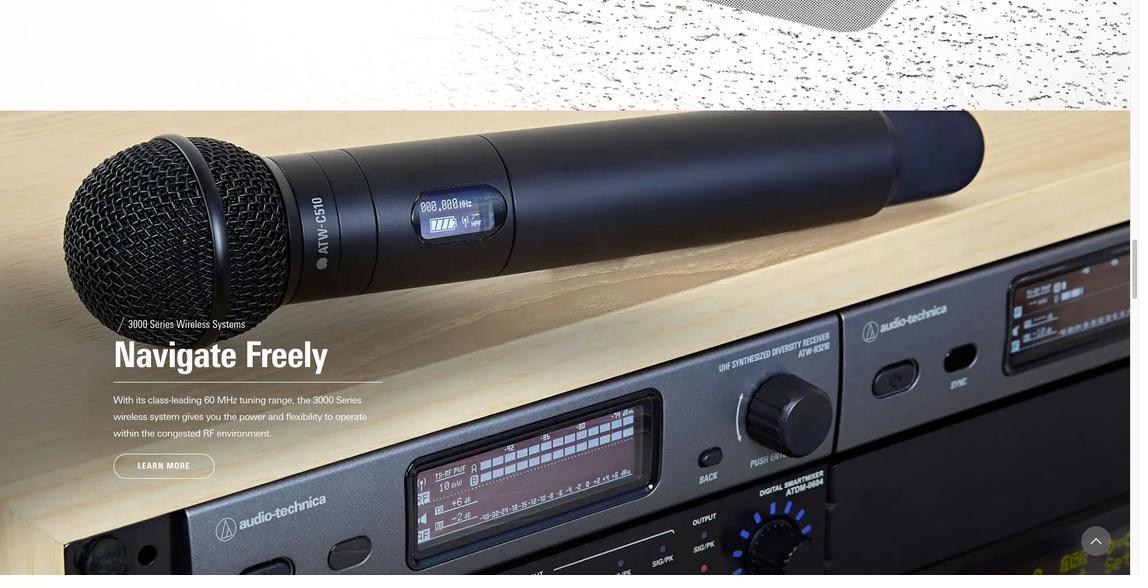 Task type: locate. For each thing, give the bounding box(es) containing it.
0 horizontal spatial the
[[141, 428, 155, 440]]

the up flexibility
[[297, 395, 310, 406]]

with
[[113, 395, 133, 406]]

you
[[206, 412, 221, 423]]

2 vertical spatial the
[[141, 428, 155, 440]]

the right within
[[141, 428, 155, 440]]

environment.
[[217, 428, 272, 440]]

operate
[[335, 412, 367, 423]]

system
[[150, 412, 180, 423]]

gives
[[182, 412, 204, 423]]

learn more
[[138, 462, 190, 472]]

series
[[336, 395, 362, 406]]

flexibility
[[286, 412, 322, 423]]

the right you
[[224, 412, 237, 423]]

learn more link
[[113, 454, 215, 480]]

rf
[[203, 428, 214, 440]]

the
[[297, 395, 310, 406], [224, 412, 237, 423], [141, 428, 155, 440]]

2 horizontal spatial the
[[297, 395, 310, 406]]

1 horizontal spatial the
[[224, 412, 237, 423]]

its
[[136, 395, 145, 406]]

arrow up image
[[1092, 537, 1102, 547]]

range,
[[269, 395, 295, 406]]

congested
[[157, 428, 201, 440]]

to
[[325, 412, 333, 423]]

within
[[113, 428, 139, 440]]

3000 series wireless system in equipment cabinet image
[[0, 111, 1131, 576]]



Task type: vqa. For each thing, say whether or not it's contained in the screenshot.
the right The
yes



Task type: describe. For each thing, give the bounding box(es) containing it.
with its class-leading 60 mhz tuning range, the 3000 series wireless system gives you the power and flexibility to operate within the congested rf environment.
[[113, 395, 367, 440]]

power
[[239, 412, 266, 423]]

learn more button
[[113, 454, 215, 480]]

3000
[[313, 395, 334, 406]]

wireless
[[113, 412, 147, 423]]

class-
[[148, 395, 172, 406]]

0 vertical spatial the
[[297, 395, 310, 406]]

mhz
[[217, 395, 237, 406]]

60
[[204, 395, 215, 406]]

and
[[268, 412, 284, 423]]

tuning
[[239, 395, 266, 406]]

leading
[[172, 395, 202, 406]]

1 vertical spatial the
[[224, 412, 237, 423]]

more
[[167, 462, 190, 472]]

atnd1061dan ceiling array microphone image
[[0, 0, 1131, 111]]

learn
[[138, 462, 164, 472]]



